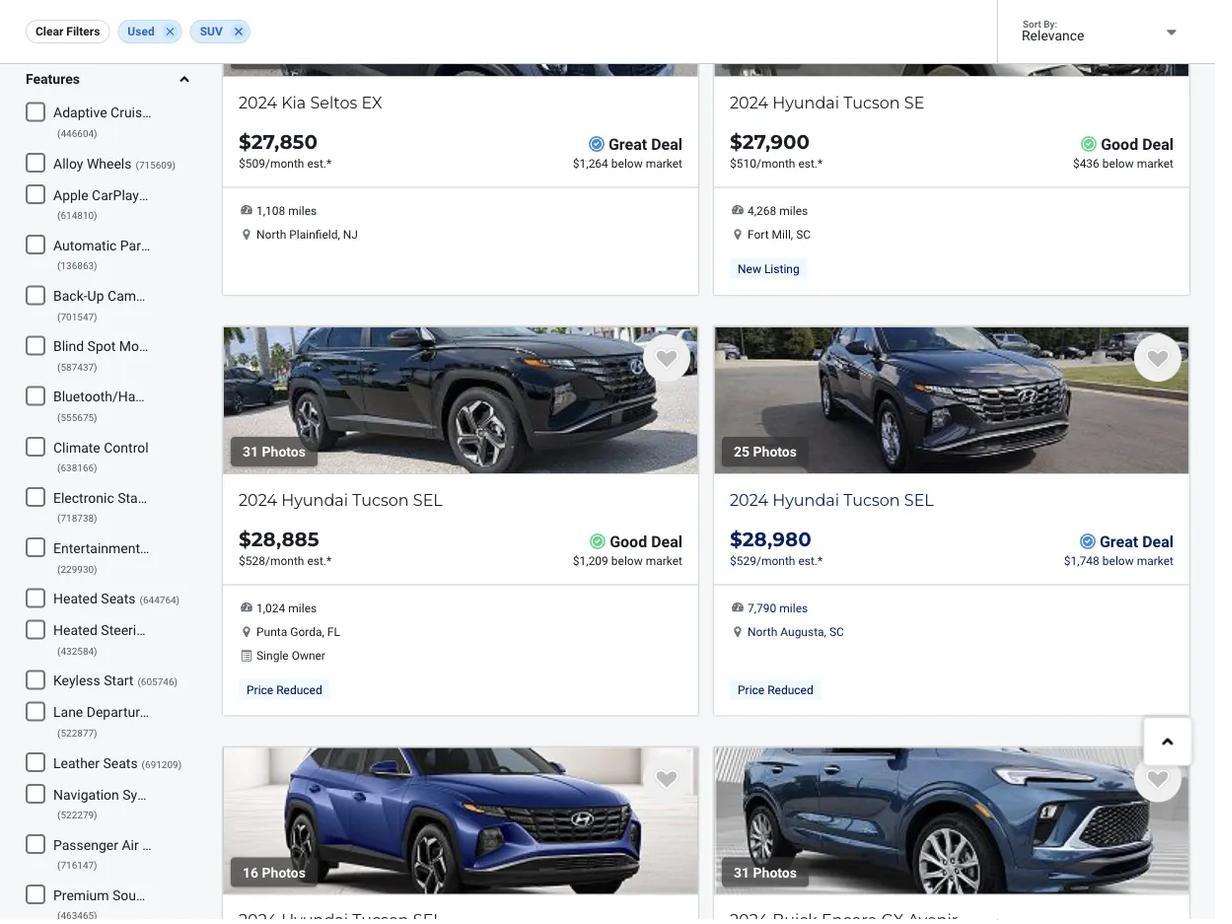 Task type: vqa. For each thing, say whether or not it's contained in the screenshot.
is to the bottom
no



Task type: locate. For each thing, give the bounding box(es) containing it.
tucson for 27,900
[[844, 93, 901, 112]]

510
[[737, 156, 757, 170]]

great deal up $1,748 below market
[[1100, 532, 1174, 551]]

1 vertical spatial great deal
[[1100, 532, 1174, 551]]

below right $1,264
[[612, 156, 643, 170]]

1 horizontal spatial 2024 hyundai tucson sel
[[730, 490, 934, 509]]

control for cruise
[[153, 105, 198, 121]]

/month est.*
[[265, 156, 332, 170], [757, 156, 823, 170], [265, 554, 332, 568], [757, 554, 823, 568]]

/month est.* down 27,900
[[757, 156, 823, 170]]

( down climate
[[57, 462, 61, 474]]

555675
[[61, 412, 94, 424]]

miles up mill
[[780, 204, 808, 218]]

great for 27,850
[[609, 135, 647, 153]]

carplay/android
[[92, 187, 193, 203]]

good deal
[[1101, 135, 1174, 153], [610, 532, 683, 551]]

) inside the electronic stability control ( 718738 )
[[94, 513, 97, 525]]

sc right mill
[[796, 228, 811, 241]]

north for 27,850
[[257, 228, 286, 241]]

2024 up 28,980
[[730, 490, 769, 509]]

deal up $1,209 below market
[[651, 532, 683, 551]]

229930
[[61, 563, 94, 575]]

) down bluetooth/hands-
[[94, 412, 97, 424]]

0 vertical spatial control
[[153, 105, 198, 121]]

control inside the electronic stability control ( 718738 )
[[170, 490, 215, 506]]

seats for leather seats
[[103, 755, 138, 771]]

automatic
[[53, 237, 117, 254]]

good deal for 28,885
[[610, 532, 683, 551]]

tucson for 28,885
[[352, 490, 409, 509]]

/month est.* inside $ 28,980 $ 529 /month est.*
[[757, 554, 823, 568]]

) down "warning"
[[178, 759, 182, 770]]

0 horizontal spatial good
[[610, 532, 647, 551]]

31 photos
[[243, 444, 306, 460], [734, 865, 797, 881]]

control inside adaptive cruise control ( 446604 )
[[153, 105, 198, 121]]

1 horizontal spatial north
[[748, 625, 778, 639]]

27,900
[[743, 130, 810, 154]]

seats left the 691209
[[103, 755, 138, 771]]

27,850
[[251, 130, 318, 154]]

alloy wheels ( 715609 )
[[53, 155, 176, 172]]

0 horizontal spatial great deal
[[609, 135, 683, 153]]

2024 hyundai tucson image
[[714, 0, 1190, 77], [223, 326, 699, 474], [714, 326, 1190, 474], [223, 748, 699, 896]]

2024 up 27,900
[[730, 93, 769, 112]]

/month est.* down 28,885
[[265, 554, 332, 568]]

price reduced down single owner
[[247, 683, 322, 697]]

market right $1,748
[[1137, 554, 1174, 568]]

1 vertical spatial good
[[610, 532, 647, 551]]

north down 7,790
[[748, 625, 778, 639]]

miles up the gorda
[[288, 602, 317, 616]]

0 vertical spatial 31 photos
[[243, 444, 306, 460]]

price reduced
[[247, 683, 322, 697], [738, 683, 814, 697]]

hyundai up 28,980
[[773, 490, 840, 509]]

1 horizontal spatial great deal
[[1100, 532, 1174, 551]]

below for 27,900
[[1103, 156, 1134, 170]]

( up steering
[[140, 594, 143, 606]]

0 vertical spatial seats
[[101, 591, 136, 607]]

1 horizontal spatial 31 photos
[[734, 865, 797, 881]]

good deal up $436 below market
[[1101, 135, 1174, 153]]

clear filters button
[[26, 20, 110, 43]]

/month est.* inside $ 28,885 $ 528 /month est.*
[[265, 554, 332, 568]]

heated up 432584
[[53, 623, 98, 639]]

kia
[[281, 93, 306, 112]]

0 horizontal spatial north
[[257, 228, 286, 241]]

509
[[245, 156, 265, 170]]

system
[[144, 540, 189, 557], [123, 787, 168, 803], [155, 888, 201, 904]]

sc right augusta
[[830, 625, 845, 639]]

below right "$1,209"
[[612, 554, 643, 568]]

) down departure
[[94, 727, 97, 739]]

1 2024 hyundai tucson sel from the left
[[239, 490, 443, 509]]

system down the 691209
[[123, 787, 168, 803]]

2024 hyundai tucson sel up 28,885
[[239, 490, 443, 509]]

passenger air bag sensor ( 716147 )
[[53, 837, 212, 872]]

0 horizontal spatial 31 photos
[[243, 444, 306, 460]]

seats for heated seats
[[101, 591, 136, 607]]

great deal for 28,980
[[1100, 532, 1174, 551]]

) up carplay/android at the top
[[172, 159, 176, 171]]

( right wheels
[[136, 159, 139, 171]]

new listing
[[738, 262, 800, 276]]

below right the $436
[[1103, 156, 1134, 170]]

sel for 28,885
[[413, 490, 443, 509]]

1 vertical spatial north
[[748, 625, 778, 639]]

0 horizontal spatial price reduced
[[247, 683, 322, 697]]

seats
[[101, 591, 136, 607], [103, 755, 138, 771]]

( inside 'automatic parking ( 136863 )'
[[57, 260, 61, 272]]

31 photos for 28,885 "2024 hyundai tucson" image
[[243, 444, 306, 460]]

clear filters
[[36, 25, 100, 38]]

136863
[[61, 260, 94, 272]]

seltos
[[310, 93, 358, 112]]

hyundai up 28,885
[[281, 490, 348, 509]]

/month est.* inside $ 27,900 $ 510 /month est.*
[[757, 156, 823, 170]]

control for stability
[[170, 490, 215, 506]]

hyundai for 28,885
[[281, 490, 348, 509]]

system up 644764
[[144, 540, 189, 557]]

1 vertical spatial 31 photos
[[734, 865, 797, 881]]

2024 hyundai tucson image for 27,900
[[714, 0, 1190, 77]]

deal up $1,748 below market
[[1143, 532, 1174, 551]]

/month est.* down 28,980
[[757, 554, 823, 568]]

) down electronic
[[94, 513, 97, 525]]

control right stability
[[170, 490, 215, 506]]

hyundai for 27,900
[[773, 93, 840, 112]]

great up $1,264 below market
[[609, 135, 647, 153]]

ex
[[362, 93, 382, 112]]

hyundai up 27,900
[[773, 93, 840, 112]]

deal for 27,900
[[1143, 135, 1174, 153]]

, for 28,980
[[825, 625, 827, 639]]

) down entertainment in the left bottom of the page
[[94, 563, 97, 575]]

) up wheel
[[176, 594, 180, 606]]

( inside adaptive cruise control ( 446604 )
[[57, 128, 61, 139]]

0 vertical spatial system
[[144, 540, 189, 557]]

2024 for 27,850
[[239, 93, 277, 112]]

) inside adaptive cruise control ( 446604 )
[[94, 128, 97, 139]]

deal up $436 below market
[[1143, 135, 1174, 153]]

31 for 2024 buick encore gx image
[[734, 865, 750, 881]]

miles up north plainfield , nj
[[288, 204, 317, 218]]

control down bluetooth/hands-free ( 555675 )
[[104, 439, 149, 456]]

2024 hyundai tucson sel up 28,980
[[730, 490, 934, 509]]

system right sound
[[155, 888, 201, 904]]

control
[[153, 105, 198, 121], [104, 439, 149, 456], [170, 490, 215, 506]]

below right $1,748
[[1103, 554, 1134, 568]]

0 vertical spatial north
[[257, 228, 286, 241]]

( down the passenger
[[57, 860, 61, 872]]

1 horizontal spatial 31
[[734, 865, 750, 881]]

miles
[[288, 204, 317, 218], [780, 204, 808, 218], [288, 602, 317, 616], [780, 602, 808, 616]]

market right the $436
[[1137, 156, 1174, 170]]

( up back-
[[57, 260, 61, 272]]

2024 hyundai tucson image for 28,885
[[223, 326, 699, 474]]

) up automatic
[[94, 210, 97, 222]]

) inside climate control ( 638166 )
[[94, 462, 97, 474]]

keyless start ( 605746 )
[[53, 673, 178, 689]]

north
[[257, 228, 286, 241], [748, 625, 778, 639]]

( inside "leather seats ( 691209 )"
[[142, 759, 145, 770]]

) down climate
[[94, 462, 97, 474]]

( down apple at the left of page
[[57, 210, 61, 222]]

sc
[[796, 228, 811, 241], [830, 625, 845, 639]]

suv
[[200, 25, 223, 38]]

fort
[[748, 228, 769, 241]]

cruise
[[111, 105, 150, 121]]

control inside climate control ( 638166 )
[[104, 439, 149, 456]]

( inside the electronic stability control ( 718738 )
[[57, 513, 61, 525]]

alloy
[[53, 155, 83, 172]]

2024 buick encore gx image
[[714, 748, 1190, 896]]

heated steering wheel ( 432584 )
[[53, 623, 193, 657]]

1 vertical spatial control
[[104, 439, 149, 456]]

great deal up $1,264 below market
[[609, 135, 683, 153]]

522877
[[61, 727, 94, 739]]

1 vertical spatial sc
[[830, 625, 845, 639]]

1 sel from the left
[[413, 490, 443, 509]]

( inside back-up camera ( 701547 )
[[57, 311, 61, 323]]

6
[[734, 46, 742, 62]]

1 vertical spatial system
[[123, 787, 168, 803]]

mill
[[772, 228, 791, 241]]

good
[[1101, 135, 1139, 153], [610, 532, 647, 551]]

( down entertainment in the left bottom of the page
[[57, 563, 61, 575]]

system inside entertainment system ( 229930 )
[[144, 540, 189, 557]]

( down electronic
[[57, 513, 61, 525]]

$1,748
[[1065, 554, 1100, 568]]

( down back-
[[57, 311, 61, 323]]

) inside "blind spot monitor ( 587437 )"
[[94, 361, 97, 373]]

sc for 28,980
[[830, 625, 845, 639]]

back-up camera ( 701547 )
[[53, 288, 155, 323]]

2024 hyundai tucson image for 28,980
[[714, 326, 1190, 474]]

0 vertical spatial great
[[609, 135, 647, 153]]

) inside keyless start ( 605746 )
[[174, 677, 178, 688]]

( inside alloy wheels ( 715609 )
[[136, 159, 139, 171]]

market right $1,264
[[646, 156, 683, 170]]

0 horizontal spatial 31
[[243, 444, 259, 460]]

great
[[609, 135, 647, 153], [1100, 532, 1139, 551]]

)
[[94, 128, 97, 139], [172, 159, 176, 171], [94, 210, 97, 222], [94, 260, 97, 272], [94, 311, 97, 323], [94, 361, 97, 373], [94, 412, 97, 424], [94, 462, 97, 474], [94, 513, 97, 525], [94, 563, 97, 575], [176, 594, 180, 606], [94, 645, 97, 657], [174, 677, 178, 688], [94, 727, 97, 739], [178, 759, 182, 770], [94, 810, 97, 821], [94, 860, 97, 872]]

0 vertical spatial heated
[[53, 591, 98, 607]]

north down 1,108
[[257, 228, 286, 241]]

market for 27,900
[[1137, 156, 1174, 170]]

432584
[[61, 645, 94, 657]]

/month est.* for 28,980
[[757, 554, 823, 568]]

0 horizontal spatial 2024 hyundai tucson sel
[[239, 490, 443, 509]]

2024
[[239, 93, 277, 112], [730, 93, 769, 112], [239, 490, 277, 509], [730, 490, 769, 509]]

0 vertical spatial good
[[1101, 135, 1139, 153]]

) down navigation
[[94, 810, 97, 821]]

2 heated from the top
[[53, 623, 98, 639]]

1 vertical spatial good deal
[[610, 532, 683, 551]]

1 vertical spatial 31
[[734, 865, 750, 881]]

1 vertical spatial great
[[1100, 532, 1139, 551]]

31 photos for 2024 buick encore gx image
[[734, 865, 797, 881]]

fort mill , sc
[[748, 228, 811, 241]]

miles up north augusta , sc
[[780, 602, 808, 616]]

1 horizontal spatial great
[[1100, 532, 1139, 551]]

free
[[162, 389, 188, 405]]

great deal for 27,850
[[609, 135, 683, 153]]

price reduced down north augusta , sc
[[738, 683, 814, 697]]

$1,264
[[573, 156, 609, 170]]

$436
[[1074, 156, 1100, 170]]

start
[[104, 673, 134, 689]]

deal up $1,264 below market
[[651, 135, 683, 153]]

1 vertical spatial seats
[[103, 755, 138, 771]]

0 horizontal spatial good deal
[[610, 532, 683, 551]]

used
[[128, 25, 155, 38]]

) down 'up'
[[94, 311, 97, 323]]

heated inside heated steering wheel ( 432584 )
[[53, 623, 98, 639]]

) inside back-up camera ( 701547 )
[[94, 311, 97, 323]]

2 sel from the left
[[905, 490, 934, 509]]

) down adaptive
[[94, 128, 97, 139]]

( down blind
[[57, 361, 61, 373]]

0 vertical spatial great deal
[[609, 135, 683, 153]]

1 horizontal spatial good deal
[[1101, 135, 1174, 153]]

great for 28,980
[[1100, 532, 1139, 551]]

, for 28,885
[[322, 625, 325, 639]]

0 horizontal spatial great
[[609, 135, 647, 153]]

up
[[87, 288, 104, 304]]

bluetooth/hands-
[[53, 389, 162, 405]]

) down automatic
[[94, 260, 97, 272]]

) up "warning"
[[174, 677, 178, 688]]

( inside passenger air bag sensor ( 716147 )
[[57, 860, 61, 872]]

below for 28,885
[[612, 554, 643, 568]]

1,108
[[257, 204, 285, 218]]

2024 up 28,885
[[239, 490, 277, 509]]

heated down "229930"
[[53, 591, 98, 607]]

30 photos
[[243, 46, 306, 62]]

$1,209
[[573, 554, 609, 568]]

great up $1,748 below market
[[1100, 532, 1139, 551]]

2 vertical spatial system
[[155, 888, 201, 904]]

market for 27,850
[[646, 156, 683, 170]]

1 horizontal spatial sc
[[830, 625, 845, 639]]

0 horizontal spatial sel
[[413, 490, 443, 509]]

/month est.* down 27,850
[[265, 156, 332, 170]]

( down adaptive
[[57, 128, 61, 139]]

clear
[[36, 25, 63, 38]]

/month est.* for 27,900
[[757, 156, 823, 170]]

good up $436 below market
[[1101, 135, 1139, 153]]

used button
[[118, 20, 182, 43]]

heated for heated seats
[[53, 591, 98, 607]]

1 vertical spatial heated
[[53, 623, 98, 639]]

market right "$1,209"
[[646, 554, 683, 568]]

2024 hyundai tucson sel
[[239, 490, 443, 509], [730, 490, 934, 509]]

climate
[[53, 439, 100, 456]]

control right 'cruise'
[[153, 105, 198, 121]]

system inside navigation system ( 522279 )
[[123, 787, 168, 803]]

( down lane
[[57, 727, 61, 739]]

0 vertical spatial sc
[[796, 228, 811, 241]]

north augusta , sc
[[748, 625, 845, 639]]

716147
[[61, 860, 94, 872]]

deal
[[651, 135, 683, 153], [1143, 135, 1174, 153], [651, 532, 683, 551], [1143, 532, 1174, 551]]

2 vertical spatial control
[[170, 490, 215, 506]]

) up keyless
[[94, 645, 97, 657]]

( inside lane departure warning ( 522877 )
[[57, 727, 61, 739]]

) down spot
[[94, 361, 97, 373]]

gorda
[[290, 625, 322, 639]]

sel
[[413, 490, 443, 509], [905, 490, 934, 509]]

1 price reduced from the left
[[247, 683, 322, 697]]

seats up steering
[[101, 591, 136, 607]]

1 horizontal spatial good
[[1101, 135, 1139, 153]]

1 horizontal spatial price reduced
[[738, 683, 814, 697]]

( right start
[[138, 677, 141, 688]]

heated for heated steering wheel
[[53, 623, 98, 639]]

1 horizontal spatial sel
[[905, 490, 934, 509]]

( up climate
[[57, 412, 61, 424]]

( down lane departure warning ( 522877 )
[[142, 759, 145, 770]]

navigation
[[53, 787, 119, 803]]

good up $1,209 below market
[[610, 532, 647, 551]]

) down the passenger
[[94, 860, 97, 872]]

) inside apple carplay/android auto ( 614810 )
[[94, 210, 97, 222]]

31
[[243, 444, 259, 460], [734, 865, 750, 881]]

deal for 28,885
[[651, 532, 683, 551]]

( inside heated steering wheel ( 432584 )
[[57, 645, 61, 657]]

0 horizontal spatial sc
[[796, 228, 811, 241]]

( up keyless
[[57, 645, 61, 657]]

2 2024 hyundai tucson sel from the left
[[730, 490, 934, 509]]

good deal up $1,209 below market
[[610, 532, 683, 551]]

2024 left kia
[[239, 93, 277, 112]]

0 vertical spatial good deal
[[1101, 135, 1174, 153]]

1 heated from the top
[[53, 591, 98, 607]]

( down navigation
[[57, 810, 61, 821]]

1,024 miles
[[257, 602, 317, 616]]

,
[[338, 228, 340, 241], [791, 228, 794, 241], [322, 625, 325, 639], [825, 625, 827, 639]]

/month est.* inside $ 27,850 $ 509 /month est.*
[[265, 156, 332, 170]]

$436 below market
[[1074, 156, 1174, 170]]

0 vertical spatial 31
[[243, 444, 259, 460]]

) inside heated steering wheel ( 432584 )
[[94, 645, 97, 657]]

2024 hyundai tucson sel for 28,885
[[239, 490, 443, 509]]

tucson for 28,980
[[844, 490, 901, 509]]



Task type: describe. For each thing, give the bounding box(es) containing it.
) inside passenger air bag sensor ( 716147 )
[[94, 860, 97, 872]]

sel for 28,980
[[905, 490, 934, 509]]

miles for 28,885
[[288, 602, 317, 616]]

sc for 27,900
[[796, 228, 811, 241]]

6 button
[[722, 39, 801, 69]]

) inside "leather seats ( 691209 )"
[[178, 759, 182, 770]]

$1,748 below market
[[1065, 554, 1174, 568]]

$1,209 below market
[[573, 554, 683, 568]]

2024 kia seltos image
[[223, 0, 699, 77]]

parking
[[120, 237, 167, 254]]

auto
[[196, 187, 225, 203]]

$ 27,850 $ 509 /month est.*
[[239, 130, 332, 170]]

( inside climate control ( 638166 )
[[57, 462, 61, 474]]

adaptive
[[53, 105, 107, 121]]

) inside alloy wheels ( 715609 )
[[172, 159, 176, 171]]

522279
[[61, 810, 94, 821]]

owner
[[292, 649, 326, 663]]

sensor
[[170, 837, 212, 854]]

warning
[[151, 705, 201, 721]]

( inside entertainment system ( 229930 )
[[57, 563, 61, 575]]

25
[[734, 444, 750, 460]]

$ 28,980 $ 529 /month est.*
[[730, 527, 823, 568]]

below for 28,980
[[1103, 554, 1134, 568]]

electronic stability control ( 718738 )
[[53, 490, 215, 525]]

, for 27,900
[[791, 228, 794, 241]]

446604
[[61, 128, 94, 139]]

529
[[737, 554, 757, 568]]

premium sound system
[[53, 888, 201, 904]]

, for 27,850
[[338, 228, 340, 241]]

suv button
[[190, 20, 250, 43]]

28,980
[[743, 527, 812, 551]]

( inside apple carplay/android auto ( 614810 )
[[57, 210, 61, 222]]

deal for 27,850
[[651, 135, 683, 153]]

apple
[[53, 187, 88, 203]]

miles for 28,980
[[780, 602, 808, 616]]

718738
[[61, 513, 94, 525]]

good for 27,900
[[1101, 135, 1139, 153]]

30
[[243, 46, 259, 62]]

apple carplay/android auto ( 614810 )
[[53, 187, 225, 222]]

4,268
[[748, 204, 777, 218]]

( inside heated seats ( 644764 )
[[140, 594, 143, 606]]

) inside bluetooth/hands-free ( 555675 )
[[94, 412, 97, 424]]

31 for 28,885 "2024 hyundai tucson" image
[[243, 444, 259, 460]]

below for 27,850
[[612, 156, 643, 170]]

2024 for 28,980
[[730, 490, 769, 509]]

16
[[243, 865, 259, 881]]

2024 hyundai tucson sel for 28,980
[[730, 490, 934, 509]]

lane departure warning ( 522877 )
[[53, 705, 201, 739]]

blind spot monitor ( 587437 )
[[53, 338, 167, 373]]

color
[[26, 22, 59, 39]]

air
[[122, 837, 139, 854]]

good deal for 27,900
[[1101, 135, 1174, 153]]

photos for 28,980
[[753, 444, 797, 460]]

keyless
[[53, 673, 100, 689]]

$ 28,885 $ 528 /month est.*
[[239, 527, 332, 568]]

701547
[[61, 311, 94, 323]]

587437
[[61, 361, 94, 373]]

528
[[245, 554, 265, 568]]

monitor
[[119, 338, 167, 355]]

605746
[[141, 677, 174, 688]]

electronic
[[53, 490, 114, 506]]

miles for 27,850
[[288, 204, 317, 218]]

4,268 miles
[[748, 204, 808, 218]]

leather seats ( 691209 )
[[53, 755, 182, 771]]

navigation system ( 522279 )
[[53, 787, 168, 821]]

691209
[[145, 759, 178, 770]]

( inside keyless start ( 605746 )
[[138, 677, 141, 688]]

) inside navigation system ( 522279 )
[[94, 810, 97, 821]]

north plainfield , nj
[[257, 228, 358, 241]]

hyundai for 28,980
[[773, 490, 840, 509]]

2024 hyundai tucson se
[[730, 93, 925, 112]]

( inside bluetooth/hands-free ( 555675 )
[[57, 412, 61, 424]]

1,024
[[257, 602, 285, 616]]

1,108 miles
[[257, 204, 317, 218]]

bag
[[142, 837, 166, 854]]

7,790 miles
[[748, 602, 808, 616]]

2 price reduced from the left
[[738, 683, 814, 697]]

steering
[[101, 623, 152, 639]]

punta
[[257, 625, 287, 639]]

bluetooth/hands-free ( 555675 )
[[53, 389, 188, 424]]

departure
[[87, 705, 147, 721]]

entertainment system ( 229930 )
[[53, 540, 189, 575]]

photos for 28,885
[[262, 444, 306, 460]]

market for 28,885
[[646, 554, 683, 568]]

market for 28,980
[[1137, 554, 1174, 568]]

se
[[905, 93, 925, 112]]

wheel
[[155, 623, 193, 639]]

leather
[[53, 755, 100, 771]]

( inside navigation system ( 522279 )
[[57, 810, 61, 821]]

/month est.* for 27,850
[[265, 156, 332, 170]]

plainfield
[[289, 228, 338, 241]]

premium
[[53, 888, 109, 904]]

16 photos
[[243, 865, 306, 881]]

miles for 27,900
[[780, 204, 808, 218]]

$ 27,900 $ 510 /month est.*
[[730, 130, 823, 170]]

punta gorda , fl
[[257, 625, 340, 639]]

/month est.* for 28,885
[[265, 554, 332, 568]]

lane
[[53, 705, 83, 721]]

good for 28,885
[[610, 532, 647, 551]]

wheels
[[87, 155, 132, 172]]

) inside lane departure warning ( 522877 )
[[94, 727, 97, 739]]

blind
[[53, 338, 84, 355]]

system for navigation system
[[123, 787, 168, 803]]

) inside heated seats ( 644764 )
[[176, 594, 180, 606]]

north for 28,980
[[748, 625, 778, 639]]

deal for 28,980
[[1143, 532, 1174, 551]]

camera
[[108, 288, 155, 304]]

( inside "blind spot monitor ( 587437 )"
[[57, 361, 61, 373]]

$1,264 below market
[[573, 156, 683, 170]]

heated seats ( 644764 )
[[53, 591, 180, 607]]

climate control ( 638166 )
[[53, 439, 149, 474]]

spot
[[87, 338, 116, 355]]

28,885
[[251, 527, 319, 551]]

) inside entertainment system ( 229930 )
[[94, 563, 97, 575]]

entertainment
[[53, 540, 140, 557]]

2024 kia seltos ex
[[239, 93, 382, 112]]

2024 for 28,885
[[239, 490, 277, 509]]

) inside 'automatic parking ( 136863 )'
[[94, 260, 97, 272]]

system for entertainment system
[[144, 540, 189, 557]]

sound
[[112, 888, 152, 904]]

644764
[[143, 594, 176, 606]]

photos for 27,850
[[262, 46, 306, 62]]

adaptive cruise control ( 446604 )
[[53, 105, 198, 139]]

2024 for 27,900
[[730, 93, 769, 112]]

fl
[[327, 625, 340, 639]]

7,790
[[748, 602, 777, 616]]



